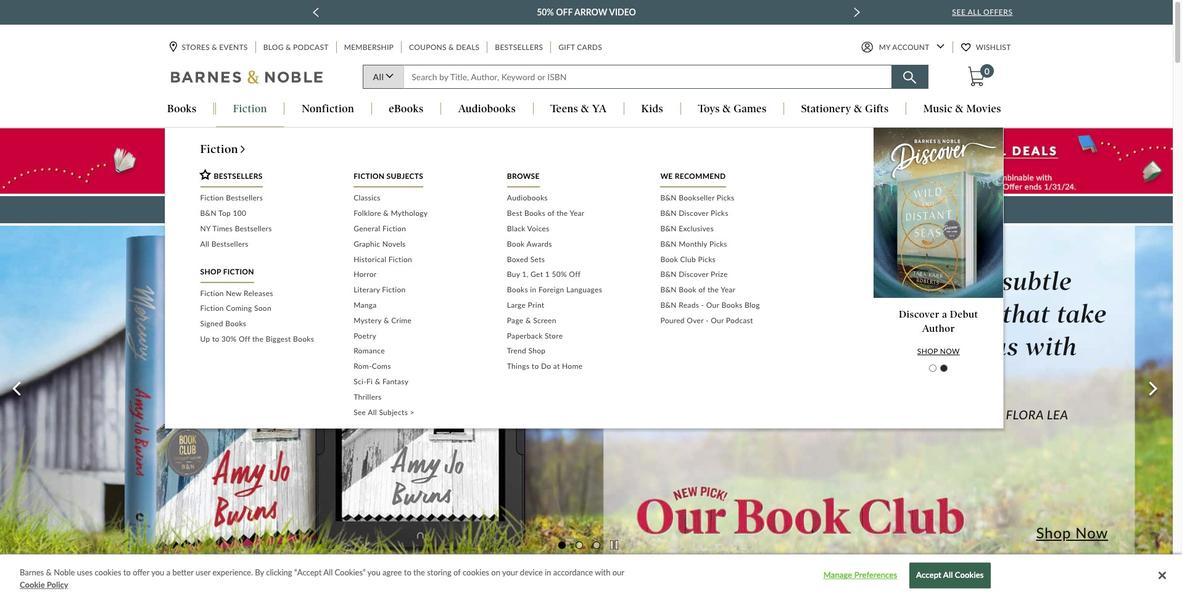 Task type: locate. For each thing, give the bounding box(es) containing it.
& up 'cookie policy' link
[[46, 568, 52, 577]]

Search by Title, Author, Keyword or ISBN text field
[[404, 65, 892, 89]]

1 vertical spatial subjects
[[379, 408, 408, 417]]

black voices link
[[507, 221, 642, 237]]

& right stores
[[212, 43, 217, 52]]

of up voices
[[548, 209, 555, 218]]

off right 30%
[[239, 334, 250, 344]]

2 vertical spatial discover
[[899, 309, 940, 320]]

audiobooks best books of the year black voices book awards boxed sets buy 1, get 1 50% off books in foreign languages large print page & screen paperback store trend shop things to do at home
[[507, 193, 602, 371]]

books button
[[150, 103, 214, 116]]

book left club
[[660, 255, 678, 264]]

now inside "a family saga replete with the subtle moments that make us human, that take our breath away, and that gut us with feeling." main content
[[1075, 524, 1108, 541]]

music & movies button
[[906, 103, 1018, 116]]

subjects
[[387, 172, 423, 181], [379, 408, 408, 417]]

1 horizontal spatial us
[[993, 332, 1019, 362]]

all inside fiction bestsellers b&n top 100 ny times bestsellers all bestsellers
[[200, 239, 209, 248]]

discover up author on the bottom of the page
[[899, 309, 940, 320]]

with up discover a debut author
[[900, 266, 952, 296]]

a left better
[[166, 568, 170, 577]]

our
[[640, 332, 680, 362], [612, 568, 624, 577]]

times
[[212, 224, 233, 233]]

1 horizontal spatial cookies
[[463, 568, 489, 577]]

general
[[354, 224, 380, 233]]

subjects inside classics folklore & mythology general fiction graphic novels historical fiction horror literary fiction manga mystery & crime poetry romance rom-coms sci-fi & fantasy thrillers see all subjects >
[[379, 408, 408, 417]]

cookie
[[20, 580, 45, 589]]

you right offer
[[151, 568, 164, 577]]

all inside classics folklore & mythology general fiction graphic novels historical fiction horror literary fiction manga mystery & crime poetry romance rom-coms sci-fi & fantasy thrillers see all subjects >
[[368, 408, 377, 417]]

& left crime
[[384, 316, 389, 325]]

black
[[507, 224, 525, 233]]

in up print
[[530, 285, 536, 294]]

bestsellers left gift
[[495, 43, 543, 52]]

coming
[[226, 304, 252, 313]]

0 vertical spatial podcast
[[293, 43, 329, 52]]

1 horizontal spatial see
[[952, 7, 966, 17]]

& right page
[[526, 316, 531, 325]]

1 horizontal spatial -
[[706, 316, 709, 325]]

0 horizontal spatial now
[[940, 346, 960, 356]]

0 vertical spatial audiobooks
[[458, 103, 516, 115]]

literary fiction link
[[354, 283, 488, 298]]

our down "b&n reads - our books blog" link
[[711, 316, 724, 325]]

1 up foreign
[[545, 270, 550, 279]]

our down the poured
[[640, 332, 680, 362]]

0 horizontal spatial you
[[151, 568, 164, 577]]

year down 'b&n discover prize' link in the right of the page
[[721, 285, 736, 294]]

the inside audiobooks best books of the year black voices book awards boxed sets buy 1, get 1 50% off books in foreign languages large print page & screen paperback store trend shop things to do at home
[[557, 209, 568, 218]]

0 vertical spatial -
[[701, 300, 704, 310]]

a up author on the bottom of the page
[[942, 309, 947, 320]]

list for subjects
[[354, 191, 488, 420]]

logo image
[[171, 70, 324, 87]]

find
[[673, 204, 694, 215]]

1 horizontal spatial book
[[660, 255, 678, 264]]

to right up
[[212, 334, 219, 344]]

search image
[[903, 71, 916, 84]]

down arrow image
[[936, 44, 944, 49]]

up to 30% off the biggest books link
[[200, 332, 335, 347]]

cart image
[[968, 67, 985, 87]]

exclusives
[[679, 224, 714, 233]]

all down ny at the left top
[[200, 239, 209, 248]]

noble
[[54, 568, 75, 577]]

& left gifts
[[854, 103, 862, 115]]

0 vertical spatial blog
[[263, 43, 284, 52]]

human,
[[909, 299, 996, 329]]

fantasy
[[382, 377, 409, 386]]

best books of the year link
[[507, 206, 642, 221]]

0 horizontal spatial podcast
[[293, 43, 329, 52]]

audiobooks inside button
[[458, 103, 516, 115]]

subjects up classics link
[[387, 172, 423, 181]]

book up the reads
[[679, 285, 696, 294]]

0 vertical spatial book
[[507, 239, 525, 248]]

off inside "a family saga replete with the subtle moments that make us human, that take our breath away, and that gut us with feeling." main content
[[564, 204, 580, 215]]

& right music
[[955, 103, 964, 115]]

shop now
[[917, 346, 960, 356], [1036, 524, 1108, 541]]

1 horizontal spatial podcast
[[726, 316, 753, 325]]

all right "accept
[[323, 568, 333, 577]]

with inside barnes & noble uses cookies to offer you a better user experience. by clicking "accept all cookies" you agree to the storing of cookies on your device in accordance with our cookie policy
[[595, 568, 610, 577]]

cookies right uses
[[95, 568, 121, 577]]

0 vertical spatial see
[[952, 7, 966, 17]]

you left agree
[[367, 568, 380, 577]]

fiction coming soon link
[[200, 301, 335, 317]]

our down b&n book of the year link
[[706, 300, 719, 310]]

mystery & crime link
[[354, 313, 488, 329]]

podcast inside the b&n bookseller picks b&n discover picks b&n exclusives b&n monthly picks book club picks b&n discover prize b&n book of the year b&n reads - our books blog poured over - our podcast
[[726, 316, 753, 325]]

the secret life of flora lea
[[887, 407, 1068, 422]]

browse heading
[[507, 172, 540, 188]]

50% off thousans of hardcover books, plus, save on toys, games, boxed calendars and more image
[[0, 129, 1173, 194]]

gift cards
[[559, 43, 602, 52]]

picks right club
[[698, 255, 716, 264]]

fiction left new
[[200, 288, 224, 298]]

1 horizontal spatial in
[[545, 568, 551, 577]]

your
[[502, 568, 518, 577]]

2 vertical spatial book
[[679, 285, 696, 294]]

blog inside the b&n bookseller picks b&n discover picks b&n exclusives b&n monthly picks book club picks b&n discover prize b&n book of the year b&n reads - our books blog poured over - our podcast
[[745, 300, 760, 310]]

audiobooks inside audiobooks best books of the year black voices book awards boxed sets buy 1, get 1 50% off books in foreign languages large print page & screen paperback store trend shop things to do at home
[[507, 193, 548, 203]]

discover
[[679, 209, 709, 218], [679, 270, 709, 279], [899, 309, 940, 320]]

0 vertical spatial in
[[530, 285, 536, 294]]

shop fiction heading
[[200, 267, 254, 283]]

to left do on the left of page
[[532, 362, 539, 371]]

fiction new releases fiction coming soon signed books up to 30% off the biggest books
[[200, 288, 314, 344]]

bookseller
[[679, 193, 715, 203]]

year down audiobooks link
[[570, 209, 585, 218]]

storing
[[427, 568, 451, 577]]

fiction link
[[200, 142, 399, 156]]

all down thrillers
[[368, 408, 377, 417]]

fiction inside fiction button
[[233, 103, 267, 115]]

the inside fiction new releases fiction coming soon signed books up to 30% off the biggest books
[[252, 334, 264, 344]]

music & movies
[[923, 103, 1001, 115]]

to inside fiction new releases fiction coming soon signed books up to 30% off the biggest books
[[212, 334, 219, 344]]

cookies left the on
[[463, 568, 489, 577]]

podcast down "b&n reads - our books blog" link
[[726, 316, 753, 325]]

the up debut
[[959, 266, 995, 296]]

& inside audiobooks best books of the year black voices book awards boxed sets buy 1, get 1 50% off books in foreign languages large print page & screen paperback store trend shop things to do at home
[[526, 316, 531, 325]]

privacy alert dialog
[[0, 555, 1182, 597]]

fiction up classics
[[354, 172, 385, 181]]

1 vertical spatial year
[[721, 285, 736, 294]]

fiction inside fiction bestsellers b&n top 100 ny times bestsellers all bestsellers
[[200, 193, 224, 203]]

1 vertical spatial audiobooks
[[507, 193, 548, 203]]

& up logo
[[286, 43, 291, 52]]

1 vertical spatial 1
[[559, 540, 564, 550]]

1
[[545, 270, 550, 279], [559, 540, 564, 550]]

rewards
[[626, 204, 666, 215]]

1 left 2
[[559, 540, 564, 550]]

user image
[[861, 42, 873, 53]]

large
[[507, 300, 526, 310]]

see left offers
[[952, 7, 966, 17]]

book inside audiobooks best books of the year black voices book awards boxed sets buy 1, get 1 50% off books in foreign languages large print page & screen paperback store trend shop things to do at home
[[507, 239, 525, 248]]

0 vertical spatial 1
[[545, 270, 550, 279]]

1 vertical spatial get
[[531, 270, 543, 279]]

& inside blog & podcast link
[[286, 43, 291, 52]]

in right "device"
[[545, 568, 551, 577]]

trend
[[507, 346, 526, 356]]

1 horizontal spatial a
[[942, 309, 947, 320]]

1 vertical spatial in
[[545, 568, 551, 577]]

with down 3 'button'
[[595, 568, 610, 577]]

next slide / item image
[[854, 7, 860, 17]]

foreign
[[539, 285, 564, 294]]

& inside the teens & ya button
[[581, 103, 589, 115]]

see down thrillers
[[354, 408, 366, 417]]

rom-
[[354, 362, 372, 371]]

at
[[553, 362, 560, 371]]

0 vertical spatial a
[[942, 309, 947, 320]]

& left ya
[[581, 103, 589, 115]]

3 button
[[593, 540, 600, 550]]

that down subtle in the top right of the page
[[1003, 299, 1050, 329]]

1 horizontal spatial and
[[843, 332, 887, 362]]

all link
[[362, 65, 404, 89]]

discover a debut author
[[899, 309, 978, 334]]

"a
[[640, 266, 667, 296]]

b&n discover picks link
[[660, 206, 795, 221]]

2 vertical spatial with
[[595, 568, 610, 577]]

fiction up new
[[223, 267, 254, 276]]

0 vertical spatial us
[[876, 299, 902, 329]]

& inside music & movies button
[[955, 103, 964, 115]]

of up the reads
[[699, 285, 706, 294]]

podcast down previous slide / item icon
[[293, 43, 329, 52]]

fiction down novels at the left of the page
[[388, 255, 412, 264]]

0 vertical spatial shop now
[[917, 346, 960, 356]]

discover inside discover a debut author
[[899, 309, 940, 320]]

0 horizontal spatial blog
[[263, 43, 284, 52]]

list containing classics
[[354, 191, 488, 420]]

fiction right literary
[[382, 285, 406, 294]]

off down boxed sets link
[[569, 270, 581, 279]]

1 horizontal spatial that
[[894, 332, 942, 362]]

0 horizontal spatial and
[[582, 204, 600, 215]]

"a family saga replete with the subtle moments that make us human, that take our breath away, and that gut us with feeling." main content
[[0, 128, 1182, 597]]

romance
[[354, 346, 385, 356]]

of right storing
[[453, 568, 461, 577]]

shop now link
[[917, 346, 960, 356]]

get up voices
[[521, 204, 538, 215]]

1 vertical spatial shop now
[[1036, 524, 1108, 541]]

get
[[521, 204, 538, 215], [531, 270, 543, 279]]

1 vertical spatial and
[[843, 332, 887, 362]]

& right folklore
[[383, 209, 389, 218]]

1 vertical spatial blog
[[745, 300, 760, 310]]

with down take
[[1026, 332, 1077, 362]]

discover down club
[[679, 270, 709, 279]]

moments
[[640, 299, 746, 329]]

and inside "a family saga replete with the subtle moments that make us human, that take our breath away, and that gut us with feeling."
[[843, 332, 887, 362]]

list containing audiobooks
[[507, 191, 642, 374]]

subjects left >
[[379, 408, 408, 417]]

and left earn
[[582, 204, 600, 215]]

0 vertical spatial year
[[570, 209, 585, 218]]

boxed
[[507, 255, 528, 264]]

0 horizontal spatial cookies
[[95, 568, 121, 577]]

0 horizontal spatial with
[[595, 568, 610, 577]]

and down make
[[843, 332, 887, 362]]

off inside audiobooks best books of the year black voices book awards boxed sets buy 1, get 1 50% off books in foreign languages large print page & screen paperback store trend shop things to do at home
[[569, 270, 581, 279]]

a inside barnes & noble uses cookies to offer you a better user experience. by clicking "accept all cookies" you agree to the storing of cookies on your device in accordance with our cookie policy
[[166, 568, 170, 577]]

that down human,
[[894, 332, 942, 362]]

a inside discover a debut author
[[942, 309, 947, 320]]

nonfiction
[[302, 103, 354, 115]]

& left 'deals'
[[449, 43, 454, 52]]

& inside stationery & gifts button
[[854, 103, 862, 115]]

fiction down logo
[[233, 103, 267, 115]]

us right gut
[[993, 332, 1019, 362]]

fiction up top
[[200, 193, 224, 203]]

literary
[[354, 285, 380, 294]]

0 horizontal spatial book
[[507, 239, 525, 248]]

50% up foreign
[[552, 270, 567, 279]]

None field
[[404, 65, 892, 89]]

teens & ya
[[550, 103, 607, 115]]

poetry link
[[354, 329, 488, 344]]

out
[[697, 204, 715, 215]]

off up "black voices" link on the top of the page
[[564, 204, 580, 215]]

our right accordance
[[612, 568, 624, 577]]

get right 1,
[[531, 270, 543, 279]]

0 horizontal spatial a
[[166, 568, 170, 577]]

1 horizontal spatial year
[[721, 285, 736, 294]]

0 vertical spatial discover
[[679, 209, 709, 218]]

life
[[959, 407, 983, 422]]

& inside stores & events link
[[212, 43, 217, 52]]

& right fi at the bottom left
[[375, 377, 380, 386]]

the down prize
[[708, 285, 719, 294]]

a
[[942, 309, 947, 320], [166, 568, 170, 577]]

the down audiobooks link
[[557, 209, 568, 218]]

0 horizontal spatial year
[[570, 209, 585, 218]]

1 vertical spatial book
[[660, 255, 678, 264]]

rom-coms link
[[354, 359, 488, 374]]

that down saga
[[753, 299, 800, 329]]

crime
[[391, 316, 412, 325]]

audiobooks for audiobooks best books of the year black voices book awards boxed sets buy 1, get 1 50% off books in foreign languages large print page & screen paperback store trend shop things to do at home
[[507, 193, 548, 203]]

1 horizontal spatial now
[[1075, 524, 1108, 541]]

2 button
[[575, 540, 583, 550]]

1 horizontal spatial 1
[[559, 540, 564, 550]]

user
[[196, 568, 211, 577]]

- right the reads
[[701, 300, 704, 310]]

0 horizontal spatial 1
[[545, 270, 550, 279]]

device
[[520, 568, 543, 577]]

premium members get 10% off and earn rewards find out more
[[431, 204, 742, 215]]

all
[[968, 7, 981, 17], [373, 72, 384, 82], [200, 239, 209, 248], [368, 408, 377, 417], [323, 568, 333, 577], [943, 570, 953, 580]]

book down black
[[507, 239, 525, 248]]

1 horizontal spatial blog
[[745, 300, 760, 310]]

cookies
[[95, 568, 121, 577], [463, 568, 489, 577]]

to right agree
[[404, 568, 411, 577]]

0 vertical spatial and
[[582, 204, 600, 215]]

arrow
[[574, 7, 607, 17]]

0 horizontal spatial shop now
[[917, 346, 960, 356]]

list containing fiction new releases
[[200, 286, 335, 347]]

list containing b&n bookseller picks
[[660, 191, 795, 329]]

releases
[[244, 288, 273, 298]]

0 vertical spatial our
[[640, 332, 680, 362]]

- right the over
[[706, 316, 709, 325]]

1 vertical spatial with
[[1026, 332, 1077, 362]]

3
[[594, 540, 599, 550]]

and
[[582, 204, 600, 215], [843, 332, 887, 362]]

1 horizontal spatial shop now
[[1036, 524, 1108, 541]]

bestsellers heading
[[198, 168, 263, 188]]

new
[[226, 288, 242, 298]]

blog down b&n book of the year link
[[745, 300, 760, 310]]

1 vertical spatial see
[[354, 408, 366, 417]]

bestsellers down times
[[211, 239, 248, 248]]

0 vertical spatial get
[[521, 204, 538, 215]]

premium
[[431, 204, 472, 215]]

general fiction link
[[354, 221, 488, 237]]

all right accept
[[943, 570, 953, 580]]

1 horizontal spatial with
[[900, 266, 952, 296]]

& right toys
[[723, 103, 731, 115]]

50% up bestsellers link
[[537, 7, 554, 17]]

membership link
[[343, 42, 395, 53]]

buy 1, get 1 50% off link
[[507, 267, 642, 283]]

the down the signed books link
[[252, 334, 264, 344]]

1 vertical spatial 50%
[[552, 270, 567, 279]]

0 vertical spatial subjects
[[387, 172, 423, 181]]

1 vertical spatial now
[[1075, 524, 1108, 541]]

1 vertical spatial a
[[166, 568, 170, 577]]

0 horizontal spatial see
[[354, 408, 366, 417]]

blog right the events
[[263, 43, 284, 52]]

0 horizontal spatial our
[[612, 568, 624, 577]]

take
[[1057, 299, 1107, 329]]

sci-fi & fantasy link
[[354, 374, 488, 390]]

list
[[200, 191, 335, 252], [354, 191, 488, 420], [507, 191, 642, 374], [660, 191, 795, 329], [200, 286, 335, 347]]

all down membership at the left of the page
[[373, 72, 384, 82]]

list for fiction
[[200, 286, 335, 347]]

list for recommend
[[660, 191, 795, 329]]

the left storing
[[413, 568, 425, 577]]

our inside "a family saga replete with the subtle moments that make us human, that take our breath away, and that gut us with feeling."
[[640, 332, 680, 362]]

0 horizontal spatial in
[[530, 285, 536, 294]]

cookies
[[955, 570, 984, 580]]

page & screen link
[[507, 313, 642, 329]]

signed
[[200, 319, 223, 328]]

2 horizontal spatial book
[[679, 285, 696, 294]]

with
[[900, 266, 952, 296], [1026, 332, 1077, 362], [595, 568, 610, 577]]

1 vertical spatial podcast
[[726, 316, 753, 325]]

fiction up novels at the left of the page
[[382, 224, 406, 233]]

1 horizontal spatial you
[[367, 568, 380, 577]]

all inside all link
[[373, 72, 384, 82]]

manage
[[823, 570, 852, 580]]

1 horizontal spatial our
[[640, 332, 680, 362]]

& inside barnes & noble uses cookies to offer you a better user experience. by clicking "accept all cookies" you agree to the storing of cookies on your device in accordance with our cookie policy
[[46, 568, 52, 577]]

soon
[[254, 304, 271, 313]]

bestsellers right bestsellers image
[[214, 172, 263, 181]]

to inside audiobooks best books of the year black voices book awards boxed sets buy 1, get 1 50% off books in foreign languages large print page & screen paperback store trend shop things to do at home
[[532, 362, 539, 371]]

bestsellers up 100
[[226, 193, 263, 203]]

of inside audiobooks best books of the year black voices book awards boxed sets buy 1, get 1 50% off books in foreign languages large print page & screen paperback store trend shop things to do at home
[[548, 209, 555, 218]]

1 you from the left
[[151, 568, 164, 577]]

1 button
[[558, 540, 565, 550]]

all inside barnes & noble uses cookies to offer you a better user experience. by clicking "accept all cookies" you agree to the storing of cookies on your device in accordance with our cookie policy
[[323, 568, 333, 577]]

1 vertical spatial -
[[706, 316, 709, 325]]

video
[[609, 7, 636, 17]]

fiction bestsellers link
[[200, 191, 335, 206]]

us down replete
[[876, 299, 902, 329]]

of right the life
[[986, 407, 1003, 422]]

discover up exclusives
[[679, 209, 709, 218]]

1 vertical spatial us
[[993, 332, 1019, 362]]

1 vertical spatial our
[[612, 568, 624, 577]]



Task type: vqa. For each thing, say whether or not it's contained in the screenshot.
the topmost Now
yes



Task type: describe. For each thing, give the bounding box(es) containing it.
prize
[[711, 270, 728, 279]]

kids button
[[624, 103, 680, 116]]

0 vertical spatial 50%
[[537, 7, 554, 17]]

poured
[[660, 316, 685, 325]]

"a family saga replete with the subtle moments that make us human, that take our breath away, and that gut us with feeling."
[[640, 266, 1107, 395]]

by
[[255, 568, 264, 577]]

subtle
[[1002, 266, 1072, 296]]

get inside audiobooks best books of the year black voices book awards boxed sets buy 1, get 1 50% off books in foreign languages large print page & screen paperback store trend shop things to do at home
[[531, 270, 543, 279]]

0 vertical spatial now
[[940, 346, 960, 356]]

stores
[[182, 43, 210, 52]]

the inside the b&n bookseller picks b&n discover picks b&n exclusives b&n monthly picks book club picks b&n discover prize b&n book of the year b&n reads - our books blog poured over - our podcast
[[708, 285, 719, 294]]

books inside the b&n bookseller picks b&n discover picks b&n exclusives b&n monthly picks book club picks b&n discover prize b&n book of the year b&n reads - our books blog poured over - our podcast
[[721, 300, 743, 310]]

0 horizontal spatial us
[[876, 299, 902, 329]]

year inside audiobooks best books of the year black voices book awards boxed sets buy 1, get 1 50% off books in foreign languages large print page & screen paperback store trend shop things to do at home
[[570, 209, 585, 218]]

0 horizontal spatial that
[[753, 299, 800, 329]]

bestsellers down b&n top 100 link
[[235, 224, 272, 233]]

teens
[[550, 103, 578, 115]]

all inside accept all cookies button
[[943, 570, 953, 580]]

manage preferences button
[[822, 564, 899, 588]]

blog & podcast link
[[262, 42, 330, 53]]

coms
[[372, 362, 391, 371]]

off inside fiction new releases fiction coming soon signed books up to 30% off the biggest books
[[239, 334, 250, 344]]

offers
[[983, 7, 1013, 17]]

& inside toys & games button
[[723, 103, 731, 115]]

up
[[200, 334, 210, 344]]

picks down b&n bookseller picks link
[[711, 209, 728, 218]]

nonfiction button
[[285, 103, 371, 116]]

of inside the b&n bookseller picks b&n discover picks b&n exclusives b&n monthly picks book club picks b&n discover prize b&n book of the year b&n reads - our books blog poured over - our podcast
[[699, 285, 706, 294]]

family
[[673, 266, 747, 296]]

year inside the b&n bookseller picks b&n discover picks b&n exclusives b&n monthly picks book club picks b&n discover prize b&n book of the year b&n reads - our books blog poured over - our podcast
[[721, 285, 736, 294]]

b&n exclusives link
[[660, 221, 795, 237]]

list containing fiction bestsellers
[[200, 191, 335, 252]]

paperback
[[507, 331, 543, 340]]

toys & games button
[[681, 103, 784, 116]]

shop inside audiobooks best books of the year black voices book awards boxed sets buy 1, get 1 50% off books in foreign languages large print page & screen paperback store trend shop things to do at home
[[528, 346, 546, 356]]

reads
[[679, 300, 699, 310]]

100
[[233, 209, 246, 218]]

0 vertical spatial with
[[900, 266, 952, 296]]

we recommend heading
[[660, 172, 726, 188]]

my account
[[879, 43, 930, 52]]

1 vertical spatial our
[[711, 316, 724, 325]]

blog & podcast
[[263, 43, 329, 52]]

boxed sets link
[[507, 252, 642, 267]]

our inside barnes & noble uses cookies to offer you a better user experience. by clicking "accept all cookies" you agree to the storing of cookies on your device in accordance with our cookie policy
[[612, 568, 624, 577]]

folklore
[[354, 209, 381, 218]]

folklore & mythology link
[[354, 206, 488, 221]]

50% off arrow video
[[537, 7, 636, 17]]

b&n inside fiction bestsellers b&n top 100 ny times bestsellers all bestsellers
[[200, 209, 217, 218]]

shop now inside "a family saga replete with the subtle moments that make us human, that take our breath away, and that gut us with feeling." main content
[[1036, 524, 1108, 541]]

classics link
[[354, 191, 488, 206]]

fiction up bestsellers image
[[200, 142, 238, 156]]

stores & events
[[182, 43, 248, 52]]

fiction inside shop fiction heading
[[223, 267, 254, 276]]

things to do at home link
[[507, 359, 642, 374]]

2 horizontal spatial with
[[1026, 332, 1077, 362]]

2 cookies from the left
[[463, 568, 489, 577]]

in inside barnes & noble uses cookies to offer you a better user experience. by clicking "accept all cookies" you agree to the storing of cookies on your device in accordance with our cookie policy
[[545, 568, 551, 577]]

0 vertical spatial our
[[706, 300, 719, 310]]

manga link
[[354, 298, 488, 313]]

novels
[[382, 239, 406, 248]]

2 horizontal spatial that
[[1003, 299, 1050, 329]]

mythology
[[391, 209, 428, 218]]

fiction subjects
[[354, 172, 423, 181]]

agree
[[383, 568, 402, 577]]

10%
[[541, 204, 561, 215]]

events
[[219, 43, 248, 52]]

0 button
[[967, 64, 994, 87]]

fiction up signed
[[200, 304, 224, 313]]

accordance
[[553, 568, 593, 577]]

bestsellers inside heading
[[214, 172, 263, 181]]

books inside button
[[167, 103, 197, 115]]

accept all cookies
[[916, 570, 984, 580]]

gift cards link
[[557, 42, 603, 53]]

shop fiction
[[200, 267, 254, 276]]

2 you from the left
[[367, 568, 380, 577]]

monthly
[[679, 239, 707, 248]]

to left offer
[[123, 568, 131, 577]]

thrillers link
[[354, 390, 488, 405]]

books in foreign languages link
[[507, 283, 642, 298]]

& inside coupons & deals link
[[449, 43, 454, 52]]

thrillers
[[354, 392, 382, 401]]

shop inside heading
[[200, 267, 221, 276]]

b&n book of the year link
[[660, 283, 795, 298]]

account
[[892, 43, 930, 52]]

music
[[923, 103, 953, 115]]

of inside "a family saga replete with the subtle moments that make us human, that take our breath away, and that gut us with feeling." main content
[[986, 407, 1003, 422]]

classics folklore & mythology general fiction graphic novels historical fiction horror literary fiction manga mystery & crime poetry romance rom-coms sci-fi & fantasy thrillers see all subjects >
[[354, 193, 428, 417]]

games
[[734, 103, 767, 115]]

cards
[[577, 43, 602, 52]]

wishlist
[[976, 43, 1011, 52]]

1 cookies from the left
[[95, 568, 121, 577]]

picks up more
[[717, 193, 734, 203]]

saga
[[754, 266, 807, 296]]

see inside classics folklore & mythology general fiction graphic novels historical fiction horror literary fiction manga mystery & crime poetry romance rom-coms sci-fi & fantasy thrillers see all subjects >
[[354, 408, 366, 417]]

all bestsellers link
[[200, 237, 335, 252]]

gut
[[948, 332, 986, 362]]

podcast inside blog & podcast link
[[293, 43, 329, 52]]

fiction subjects heading
[[354, 172, 423, 188]]

historical fiction link
[[354, 252, 488, 267]]

off left the arrow
[[556, 7, 573, 17]]

buy
[[507, 270, 520, 279]]

of inside barnes & noble uses cookies to offer you a better user experience. by clicking "accept all cookies" you agree to the storing of cookies on your device in accordance with our cookie policy
[[453, 568, 461, 577]]

my account button
[[861, 42, 944, 53]]

previous slide / item image
[[313, 7, 319, 17]]

fiction inside fiction subjects heading
[[354, 172, 385, 181]]

manga
[[354, 300, 377, 310]]

things
[[507, 362, 530, 371]]

author
[[922, 322, 955, 334]]

1 inside audiobooks best books of the year black voices book awards boxed sets buy 1, get 1 50% off books in foreign languages large print page & screen paperback store trend shop things to do at home
[[545, 270, 550, 279]]

clicking
[[266, 568, 292, 577]]

uses
[[77, 568, 93, 577]]

sets
[[530, 255, 545, 264]]

subjects inside heading
[[387, 172, 423, 181]]

accept all cookies button
[[909, 563, 991, 589]]

1,
[[522, 270, 529, 279]]

in inside audiobooks best books of the year black voices book awards boxed sets buy 1, get 1 50% off books in foreign languages large print page & screen paperback store trend shop things to do at home
[[530, 285, 536, 294]]

picks down b&n exclusives link
[[709, 239, 727, 248]]

all left offers
[[968, 7, 981, 17]]

sci-
[[354, 377, 366, 386]]

0 horizontal spatial -
[[701, 300, 704, 310]]

1 vertical spatial discover
[[679, 270, 709, 279]]

audiobooks for audiobooks
[[458, 103, 516, 115]]

movies
[[966, 103, 1001, 115]]

fiction new releases link
[[200, 286, 335, 301]]

see all subjects > link
[[354, 405, 488, 420]]

get inside "a family saga replete with the subtle moments that make us human, that take our breath away, and that gut us with feeling." main content
[[521, 204, 538, 215]]

1 inside "a family saga replete with the subtle moments that make us human, that take our breath away, and that gut us with feeling." main content
[[559, 540, 564, 550]]

ny times bestsellers link
[[200, 221, 335, 237]]

lea
[[1047, 407, 1068, 422]]

the inside barnes & noble uses cookies to offer you a better user experience. by clicking "accept all cookies" you agree to the storing of cookies on your device in accordance with our cookie policy
[[413, 568, 425, 577]]

languages
[[566, 285, 602, 294]]

the inside "a family saga replete with the subtle moments that make us human, that take our breath away, and that gut us with feeling."
[[959, 266, 995, 296]]

bestsellers image
[[198, 168, 211, 180]]

50% inside audiobooks best books of the year black voices book awards boxed sets buy 1, get 1 50% off books in foreign languages large print page & screen paperback store trend shop things to do at home
[[552, 270, 567, 279]]

do
[[541, 362, 551, 371]]

biggest
[[266, 334, 291, 344]]

manage preferences
[[823, 570, 897, 580]]

barnes & noble uses cookies to offer you a better user experience. by clicking "accept all cookies" you agree to the storing of cookies on your device in accordance with our cookie policy
[[20, 568, 624, 589]]

page
[[507, 316, 523, 325]]

shop inside "a family saga replete with the subtle moments that make us human, that take our breath away, and that gut us with feeling." main content
[[1036, 524, 1071, 541]]



